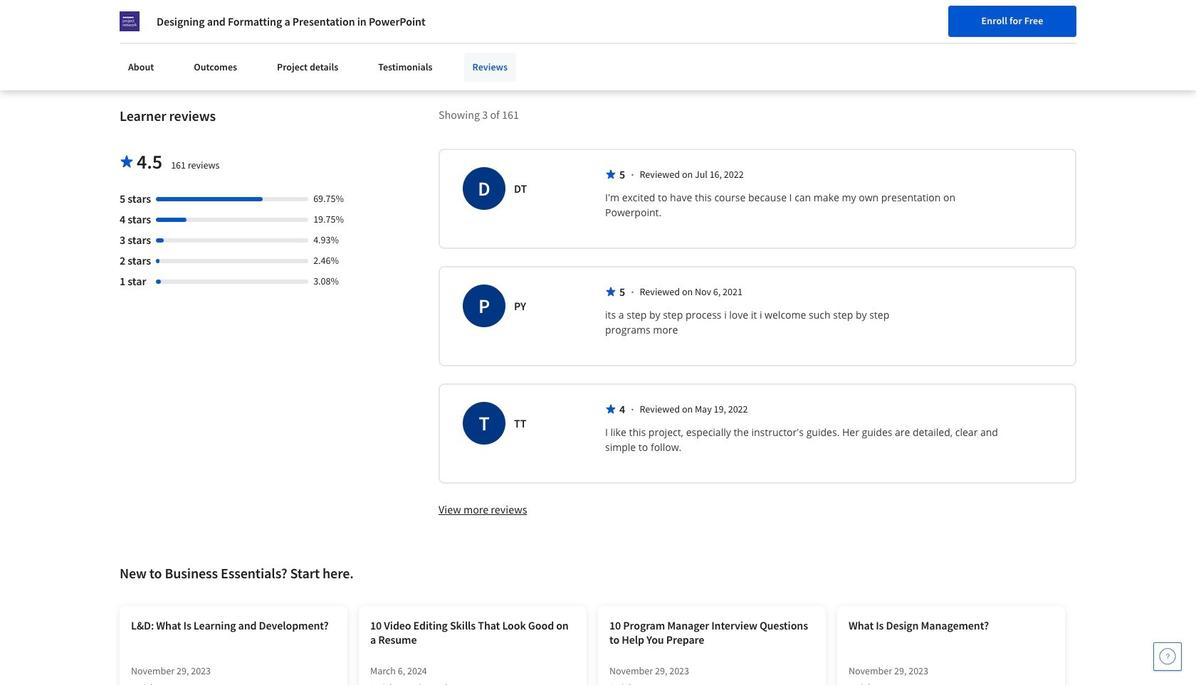 Task type: vqa. For each thing, say whether or not it's contained in the screenshot.
Help Center ICON
yes



Task type: locate. For each thing, give the bounding box(es) containing it.
None search field
[[203, 9, 545, 37]]

coursera project network image
[[120, 11, 140, 31]]

help center image
[[1159, 649, 1176, 666]]



